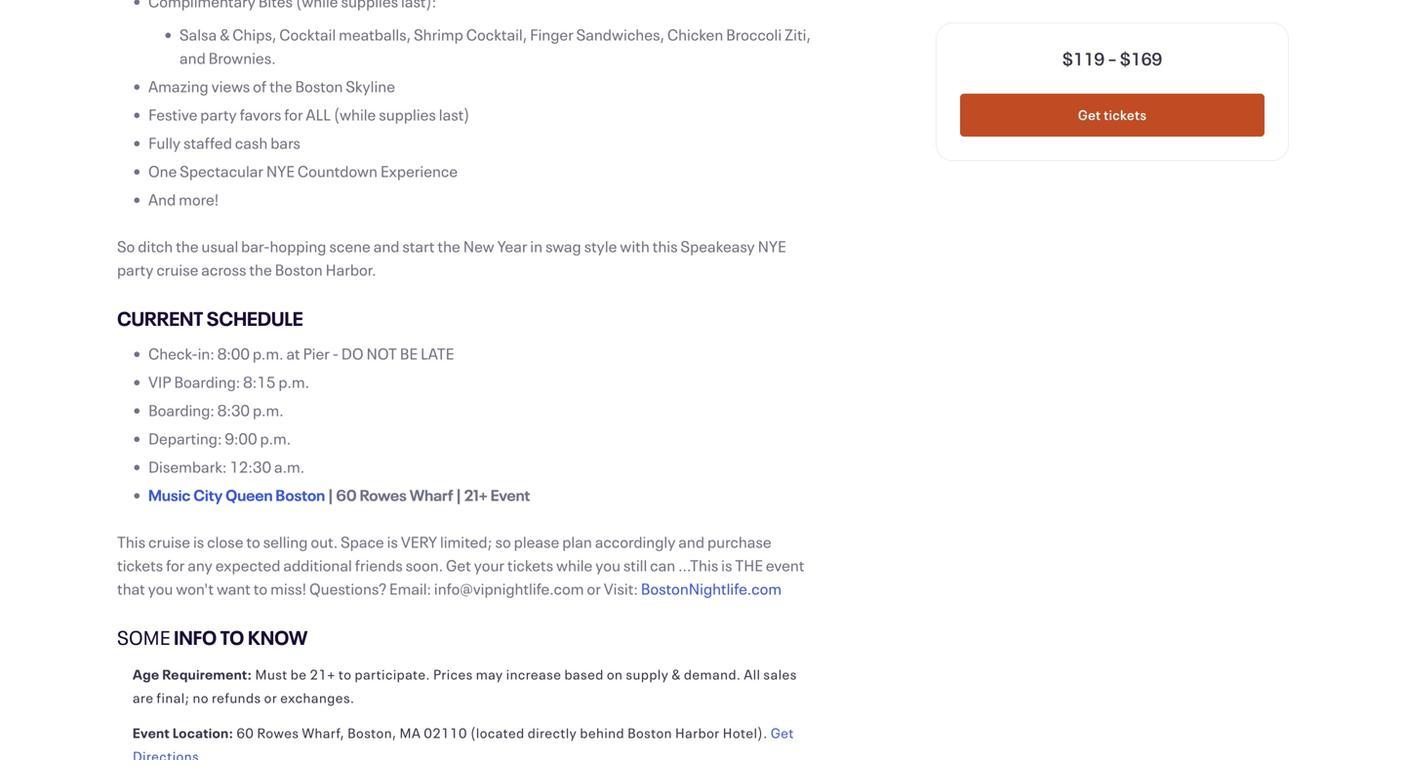 Task type: describe. For each thing, give the bounding box(es) containing it.
supply
[[626, 666, 669, 684]]

start
[[402, 236, 435, 257]]

p.m. down 8:15
[[253, 400, 284, 421]]

ma
[[400, 724, 421, 742]]

wharf
[[410, 485, 453, 506]]

participate.
[[355, 666, 430, 684]]

9:00
[[225, 428, 257, 449]]

at
[[286, 343, 300, 364]]

space
[[341, 531, 384, 552]]

of
[[253, 76, 267, 97]]

and
[[148, 189, 176, 210]]

current schedule
[[117, 305, 303, 331]]

may
[[476, 666, 503, 684]]

the down bar-
[[249, 259, 272, 280]]

are
[[133, 689, 154, 707]]

expected
[[215, 555, 281, 576]]

and inside salsa & chips, cocktail meatballs, shrimp cocktail, finger sandwiches, chicken broccoli ziti, and brownies. amazing views of the boston skyline festive party favors for all (while supplies last) fully staffed cash bars one spectacular nye countdown experience and more!
[[180, 47, 206, 68]]

p.m. down at
[[278, 371, 309, 392]]

cocktail,
[[466, 24, 527, 45]]

get for directions
[[771, 724, 794, 742]]

miss!
[[270, 578, 307, 599]]

age requirement:
[[133, 666, 252, 684]]

get tickets button
[[960, 94, 1265, 137]]

get directions
[[133, 724, 794, 760]]

selling
[[263, 531, 308, 552]]

–
[[1108, 47, 1117, 70]]

out.
[[311, 531, 338, 552]]

countdown
[[298, 161, 378, 182]]

1 horizontal spatial is
[[387, 531, 398, 552]]

for inside "this cruise is close to selling out. space is very limited; so please plan accordingly and purchase tickets for any expected additional friends soon. get your tickets while you still can ...this is the event that you won't want to miss! questions? email: info@vipnightlife.com or visit:"
[[166, 555, 185, 576]]

scene
[[329, 236, 371, 257]]

$119 – $169
[[1063, 47, 1163, 70]]

12:30
[[230, 456, 271, 477]]

in:
[[198, 343, 214, 364]]

meatballs,
[[339, 24, 411, 45]]

any
[[188, 555, 213, 576]]

know
[[248, 625, 308, 650]]

city
[[193, 485, 223, 506]]

harbor.
[[326, 259, 376, 280]]

to inside must be 21+ to participate. prices may increase based on supply & demand. all sales are final; no refunds or exchanges.
[[339, 666, 352, 684]]

party inside so ditch the usual bar-hopping scene and start the new year in swag style with this speakeasy nye party cruise across the boston harbor.
[[117, 259, 154, 280]]

experience
[[380, 161, 458, 182]]

21+ inside must be 21+ to participate. prices may increase based on supply & demand. all sales are final; no refunds or exchanges.
[[310, 666, 336, 684]]

pier
[[303, 343, 330, 364]]

all
[[744, 666, 761, 684]]

very
[[401, 531, 437, 552]]

1 vertical spatial event
[[133, 724, 170, 742]]

on
[[607, 666, 623, 684]]

visit:
[[604, 578, 638, 599]]

shrimp
[[414, 24, 463, 45]]

finger
[[530, 24, 574, 45]]

p.m. left at
[[253, 343, 284, 364]]

1 vertical spatial boarding:
[[148, 400, 215, 421]]

the left new
[[438, 236, 460, 257]]

email:
[[389, 578, 431, 599]]

-
[[332, 343, 339, 364]]

vip
[[148, 371, 171, 392]]

soon.
[[406, 555, 443, 576]]

staffed
[[183, 132, 232, 153]]

so
[[117, 236, 135, 257]]

harbor
[[675, 724, 720, 742]]

late
[[421, 343, 454, 364]]

boston inside so ditch the usual bar-hopping scene and start the new year in swag style with this speakeasy nye party cruise across the boston harbor.
[[275, 259, 323, 280]]

so ditch the usual bar-hopping scene and start the new year in swag style with this speakeasy nye party cruise across the boston harbor.
[[117, 236, 786, 280]]

boston inside salsa & chips, cocktail meatballs, shrimp cocktail, finger sandwiches, chicken broccoli ziti, and brownies. amazing views of the boston skyline festive party favors for all (while supplies last) fully staffed cash bars one spectacular nye countdown experience and more!
[[295, 76, 343, 97]]

sandwiches,
[[576, 24, 665, 45]]

music
[[148, 485, 191, 506]]

0 vertical spatial to
[[246, 531, 260, 552]]

60 inside check-in: 8:00 p.m. at pier - do not be late vip boarding: 8:15 p.m. boarding: 8:30 p.m. departing: 9:00 p.m. disembark: 12:30 a.m. music city queen boston | 60 rowes wharf |  21+ event
[[336, 485, 357, 506]]

0 horizontal spatial tickets
[[117, 555, 163, 576]]

get inside "this cruise is close to selling out. space is very limited; so please plan accordingly and purchase tickets for any expected additional friends soon. get your tickets while you still can ...this is the event that you won't want to miss! questions? email: info@vipnightlife.com or visit:"
[[446, 555, 471, 576]]

nye inside salsa & chips, cocktail meatballs, shrimp cocktail, finger sandwiches, chicken broccoli ziti, and brownies. amazing views of the boston skyline festive party favors for all (while supplies last) fully staffed cash bars one spectacular nye countdown experience and more!
[[266, 161, 295, 182]]

& inside must be 21+ to participate. prices may increase based on supply & demand. all sales are final; no refunds or exchanges.
[[672, 666, 681, 684]]

boston inside check-in: 8:00 p.m. at pier - do not be late vip boarding: 8:15 p.m. boarding: 8:30 p.m. departing: 9:00 p.m. disembark: 12:30 a.m. music city queen boston | 60 rowes wharf |  21+ event
[[276, 485, 325, 506]]

event location: 60 rowes wharf, boston, ma 02110 (located directly behind boston harbor hotel).
[[133, 724, 771, 742]]

requirement:
[[162, 666, 252, 684]]

2 horizontal spatial is
[[721, 555, 732, 576]]

swag
[[545, 236, 581, 257]]

and inside "this cruise is close to selling out. space is very limited; so please plan accordingly and purchase tickets for any expected additional friends soon. get your tickets while you still can ...this is the event that you won't want to miss! questions? email: info@vipnightlife.com or visit:"
[[679, 531, 705, 552]]

the right ditch
[[176, 236, 199, 257]]

8:15
[[243, 371, 276, 392]]

location:
[[173, 724, 234, 742]]

02110
[[424, 724, 467, 742]]

in
[[530, 236, 543, 257]]

p.m. up 'a.m.' at the left bottom of the page
[[260, 428, 291, 449]]

with
[[620, 236, 650, 257]]

please
[[514, 531, 560, 552]]

this cruise is close to selling out. space is very limited; so please plan accordingly and purchase tickets for any expected additional friends soon. get your tickets while you still can ...this is the event that you won't want to miss! questions? email: info@vipnightlife.com or visit:
[[117, 531, 805, 599]]

plan
[[562, 531, 592, 552]]

this
[[117, 531, 146, 552]]

a.m.
[[274, 456, 305, 477]]

amazing
[[148, 76, 209, 97]]

1 horizontal spatial you
[[596, 555, 621, 576]]

0 vertical spatial boarding:
[[174, 371, 240, 392]]

check-in: 8:00 p.m. at pier - do not be late vip boarding: 8:15 p.m. boarding: 8:30 p.m. departing: 9:00 p.m. disembark: 12:30 a.m. music city queen boston | 60 rowes wharf |  21+ event
[[148, 343, 530, 506]]

cash
[[235, 132, 268, 153]]



Task type: vqa. For each thing, say whether or not it's contained in the screenshot.
Main Navigation element
no



Task type: locate. For each thing, give the bounding box(es) containing it.
can
[[650, 555, 676, 576]]

party up staffed in the top of the page
[[200, 104, 237, 125]]

tickets inside button
[[1104, 106, 1147, 124]]

do
[[341, 343, 364, 364]]

0 horizontal spatial 60
[[237, 724, 254, 742]]

event inside check-in: 8:00 p.m. at pier - do not be late vip boarding: 8:15 p.m. boarding: 8:30 p.m. departing: 9:00 p.m. disembark: 12:30 a.m. music city queen boston | 60 rowes wharf |  21+ event
[[491, 485, 530, 506]]

1 vertical spatial rowes
[[257, 724, 299, 742]]

get for tickets
[[1078, 106, 1101, 124]]

must
[[255, 666, 288, 684]]

0 horizontal spatial party
[[117, 259, 154, 280]]

want
[[217, 578, 251, 599]]

to
[[246, 531, 260, 552], [254, 578, 268, 599], [339, 666, 352, 684]]

nye down bars
[[266, 161, 295, 182]]

some
[[117, 625, 170, 650]]

1 horizontal spatial nye
[[758, 236, 786, 257]]

1 horizontal spatial for
[[284, 104, 303, 125]]

0 vertical spatial 60
[[336, 485, 357, 506]]

to
[[220, 625, 244, 650]]

hotel).
[[723, 724, 768, 742]]

and up ...this
[[679, 531, 705, 552]]

cocktail
[[279, 24, 336, 45]]

favors
[[240, 104, 281, 125]]

0 horizontal spatial is
[[193, 531, 204, 552]]

1 horizontal spatial party
[[200, 104, 237, 125]]

1 horizontal spatial tickets
[[507, 555, 553, 576]]

salsa & chips, cocktail meatballs, shrimp cocktail, finger sandwiches, chicken broccoli ziti, and brownies. amazing views of the boston skyline festive party favors for all (while supplies last) fully staffed cash bars one spectacular nye countdown experience and more!
[[148, 24, 811, 210]]

0 vertical spatial nye
[[266, 161, 295, 182]]

& inside salsa & chips, cocktail meatballs, shrimp cocktail, finger sandwiches, chicken broccoli ziti, and brownies. amazing views of the boston skyline festive party favors for all (while supplies last) fully staffed cash bars one spectacular nye countdown experience and more!
[[220, 24, 230, 45]]

event up so
[[491, 485, 530, 506]]

spectacular
[[180, 161, 263, 182]]

and left start
[[374, 236, 400, 257]]

schedule
[[207, 305, 303, 331]]

prices
[[433, 666, 473, 684]]

is left "the"
[[721, 555, 732, 576]]

get inside get directions
[[771, 724, 794, 742]]

0 vertical spatial event
[[491, 485, 530, 506]]

rowes left wharf
[[360, 485, 407, 506]]

rowes inside check-in: 8:00 p.m. at pier - do not be late vip boarding: 8:15 p.m. boarding: 8:30 p.m. departing: 9:00 p.m. disembark: 12:30 a.m. music city queen boston | 60 rowes wharf |  21+ event
[[360, 485, 407, 506]]

& right supply
[[672, 666, 681, 684]]

2 horizontal spatial and
[[679, 531, 705, 552]]

and inside so ditch the usual bar-hopping scene and start the new year in swag style with this speakeasy nye party cruise across the boston harbor.
[[374, 236, 400, 257]]

60 down refunds
[[237, 724, 254, 742]]

so
[[495, 531, 511, 552]]

0 horizontal spatial you
[[148, 578, 173, 599]]

tickets down "please"
[[507, 555, 553, 576]]

or inside must be 21+ to participate. prices may increase based on supply & demand. all sales are final; no refunds or exchanges.
[[264, 689, 277, 707]]

queen
[[226, 485, 273, 506]]

1 horizontal spatial rowes
[[360, 485, 407, 506]]

music city queen boston link
[[148, 485, 325, 506]]

0 horizontal spatial &
[[220, 24, 230, 45]]

boston up "all"
[[295, 76, 343, 97]]

or
[[587, 578, 601, 599], [264, 689, 277, 707]]

0 horizontal spatial and
[[180, 47, 206, 68]]

get down limited;
[[446, 555, 471, 576]]

boston down hopping
[[275, 259, 323, 280]]

exchanges.
[[280, 689, 355, 707]]

boston,
[[348, 724, 397, 742]]

21+ up exchanges. at the bottom left of page
[[310, 666, 336, 684]]

boarding: up departing: at the left bottom of the page
[[148, 400, 215, 421]]

to down expected
[[254, 578, 268, 599]]

1 vertical spatial party
[[117, 259, 154, 280]]

...this
[[678, 555, 719, 576]]

salsa
[[180, 24, 217, 45]]

party inside salsa & chips, cocktail meatballs, shrimp cocktail, finger sandwiches, chicken broccoli ziti, and brownies. amazing views of the boston skyline festive party favors for all (while supplies last) fully staffed cash bars one spectacular nye countdown experience and more!
[[200, 104, 237, 125]]

0 vertical spatial &
[[220, 24, 230, 45]]

2 vertical spatial to
[[339, 666, 352, 684]]

won't
[[176, 578, 214, 599]]

bostonnightlife.com link
[[641, 578, 782, 599]]

nye
[[266, 161, 295, 182], [758, 236, 786, 257]]

is up any
[[193, 531, 204, 552]]

21+
[[464, 485, 488, 506], [310, 666, 336, 684]]

tickets down $119 – $169
[[1104, 106, 1147, 124]]

tickets down this
[[117, 555, 163, 576]]

cruise inside so ditch the usual bar-hopping scene and start the new year in swag style with this speakeasy nye party cruise across the boston harbor.
[[156, 259, 198, 280]]

and
[[180, 47, 206, 68], [374, 236, 400, 257], [679, 531, 705, 552]]

boston down 'a.m.' at the left bottom of the page
[[276, 485, 325, 506]]

1 horizontal spatial |
[[456, 485, 461, 506]]

& right salsa
[[220, 24, 230, 45]]

some info to know
[[117, 625, 308, 650]]

1 vertical spatial or
[[264, 689, 277, 707]]

refunds
[[212, 689, 261, 707]]

0 vertical spatial and
[[180, 47, 206, 68]]

8:30
[[217, 400, 250, 421]]

| right wharf
[[456, 485, 461, 506]]

is left very
[[387, 531, 398, 552]]

1 horizontal spatial or
[[587, 578, 601, 599]]

2 horizontal spatial get
[[1078, 106, 1101, 124]]

1 vertical spatial and
[[374, 236, 400, 257]]

fully
[[148, 132, 181, 153]]

you up visit:
[[596, 555, 621, 576]]

1 horizontal spatial 60
[[336, 485, 357, 506]]

1 | from the left
[[328, 485, 333, 506]]

this
[[653, 236, 678, 257]]

boarding: down in:
[[174, 371, 240, 392]]

1 horizontal spatial 21+
[[464, 485, 488, 506]]

last)
[[439, 104, 470, 125]]

boston
[[295, 76, 343, 97], [275, 259, 323, 280], [276, 485, 325, 506], [628, 724, 672, 742]]

0 horizontal spatial for
[[166, 555, 185, 576]]

limited;
[[440, 531, 492, 552]]

1 vertical spatial to
[[254, 578, 268, 599]]

0 vertical spatial party
[[200, 104, 237, 125]]

1 vertical spatial &
[[672, 666, 681, 684]]

1 vertical spatial get
[[446, 555, 471, 576]]

be
[[400, 343, 418, 364]]

the right of
[[269, 76, 292, 97]]

nye inside so ditch the usual bar-hopping scene and start the new year in swag style with this speakeasy nye party cruise across the boston harbor.
[[758, 236, 786, 257]]

hopping
[[270, 236, 326, 257]]

0 vertical spatial cruise
[[156, 259, 198, 280]]

or down must at the bottom
[[264, 689, 277, 707]]

60 up space
[[336, 485, 357, 506]]

0 vertical spatial you
[[596, 555, 621, 576]]

to up exchanges. at the bottom left of page
[[339, 666, 352, 684]]

across
[[201, 259, 246, 280]]

1 horizontal spatial and
[[374, 236, 400, 257]]

1 vertical spatial 60
[[237, 724, 254, 742]]

nye right speakeasy
[[758, 236, 786, 257]]

and down salsa
[[180, 47, 206, 68]]

additional
[[283, 555, 352, 576]]

1 horizontal spatial get
[[771, 724, 794, 742]]

1 horizontal spatial &
[[672, 666, 681, 684]]

2 vertical spatial and
[[679, 531, 705, 552]]

1 vertical spatial for
[[166, 555, 185, 576]]

1 vertical spatial nye
[[758, 236, 786, 257]]

(while
[[333, 104, 376, 125]]

not
[[366, 343, 397, 364]]

0 horizontal spatial 21+
[[310, 666, 336, 684]]

current
[[117, 305, 203, 331]]

party down so
[[117, 259, 154, 280]]

broccoli
[[726, 24, 782, 45]]

event up the directions
[[133, 724, 170, 742]]

final;
[[157, 689, 190, 707]]

party
[[200, 104, 237, 125], [117, 259, 154, 280]]

get inside button
[[1078, 106, 1101, 124]]

0 vertical spatial for
[[284, 104, 303, 125]]

tickets
[[1104, 106, 1147, 124], [117, 555, 163, 576], [507, 555, 553, 576]]

1 vertical spatial you
[[148, 578, 173, 599]]

60
[[336, 485, 357, 506], [237, 724, 254, 742]]

0 vertical spatial or
[[587, 578, 601, 599]]

0 vertical spatial rowes
[[360, 485, 407, 506]]

for left "all"
[[284, 104, 303, 125]]

departing:
[[148, 428, 222, 449]]

you right that at the left of page
[[148, 578, 173, 599]]

2 vertical spatial get
[[771, 724, 794, 742]]

the inside salsa & chips, cocktail meatballs, shrimp cocktail, finger sandwiches, chicken broccoli ziti, and brownies. amazing views of the boston skyline festive party favors for all (while supplies last) fully staffed cash bars one spectacular nye countdown experience and more!
[[269, 76, 292, 97]]

|
[[328, 485, 333, 506], [456, 485, 461, 506]]

check-
[[148, 343, 198, 364]]

no
[[193, 689, 209, 707]]

event
[[491, 485, 530, 506], [133, 724, 170, 742]]

more!
[[179, 189, 219, 210]]

for left any
[[166, 555, 185, 576]]

| up the out.
[[328, 485, 333, 506]]

cruise right this
[[148, 531, 190, 552]]

while
[[556, 555, 593, 576]]

0 vertical spatial 21+
[[464, 485, 488, 506]]

all
[[306, 104, 331, 125]]

get down "$119"
[[1078, 106, 1101, 124]]

0 horizontal spatial get
[[446, 555, 471, 576]]

chicken
[[667, 24, 723, 45]]

to up expected
[[246, 531, 260, 552]]

$169
[[1120, 47, 1163, 70]]

year
[[497, 236, 527, 257]]

boston left harbor
[[628, 724, 672, 742]]

cruise inside "this cruise is close to selling out. space is very limited; so please plan accordingly and purchase tickets for any expected additional friends soon. get your tickets while you still can ...this is the event that you won't want to miss! questions? email: info@vipnightlife.com or visit:"
[[148, 531, 190, 552]]

ditch
[[138, 236, 173, 257]]

0 horizontal spatial rowes
[[257, 724, 299, 742]]

chips,
[[233, 24, 277, 45]]

demand.
[[684, 666, 741, 684]]

age
[[133, 666, 159, 684]]

for inside salsa & chips, cocktail meatballs, shrimp cocktail, finger sandwiches, chicken broccoli ziti, and brownies. amazing views of the boston skyline festive party favors for all (while supplies last) fully staffed cash bars one spectacular nye countdown experience and more!
[[284, 104, 303, 125]]

new
[[463, 236, 495, 257]]

get right hotel). at the bottom right of the page
[[771, 724, 794, 742]]

rowes
[[360, 485, 407, 506], [257, 724, 299, 742]]

cruise down ditch
[[156, 259, 198, 280]]

1 vertical spatial 21+
[[310, 666, 336, 684]]

bars
[[271, 132, 300, 153]]

the
[[269, 76, 292, 97], [176, 236, 199, 257], [438, 236, 460, 257], [249, 259, 272, 280]]

0 horizontal spatial nye
[[266, 161, 295, 182]]

bar-
[[241, 236, 270, 257]]

brownies.
[[209, 47, 276, 68]]

&
[[220, 24, 230, 45], [672, 666, 681, 684]]

or inside "this cruise is close to selling out. space is very limited; so please plan accordingly and purchase tickets for any expected additional friends soon. get your tickets while you still can ...this is the event that you won't want to miss! questions? email: info@vipnightlife.com or visit:"
[[587, 578, 601, 599]]

0 horizontal spatial |
[[328, 485, 333, 506]]

get tickets
[[1078, 106, 1147, 124]]

1 horizontal spatial event
[[491, 485, 530, 506]]

one
[[148, 161, 177, 182]]

is
[[193, 531, 204, 552], [387, 531, 398, 552], [721, 555, 732, 576]]

or left visit:
[[587, 578, 601, 599]]

rowes left wharf,
[[257, 724, 299, 742]]

0 vertical spatial get
[[1078, 106, 1101, 124]]

style
[[584, 236, 617, 257]]

2 horizontal spatial tickets
[[1104, 106, 1147, 124]]

0 horizontal spatial event
[[133, 724, 170, 742]]

get directions link
[[133, 724, 794, 760]]

2 | from the left
[[456, 485, 461, 506]]

21+ right wharf
[[464, 485, 488, 506]]

1 vertical spatial cruise
[[148, 531, 190, 552]]

0 horizontal spatial or
[[264, 689, 277, 707]]

21+ inside check-in: 8:00 p.m. at pier - do not be late vip boarding: 8:15 p.m. boarding: 8:30 p.m. departing: 9:00 p.m. disembark: 12:30 a.m. music city queen boston | 60 rowes wharf |  21+ event
[[464, 485, 488, 506]]

speakeasy
[[681, 236, 755, 257]]



